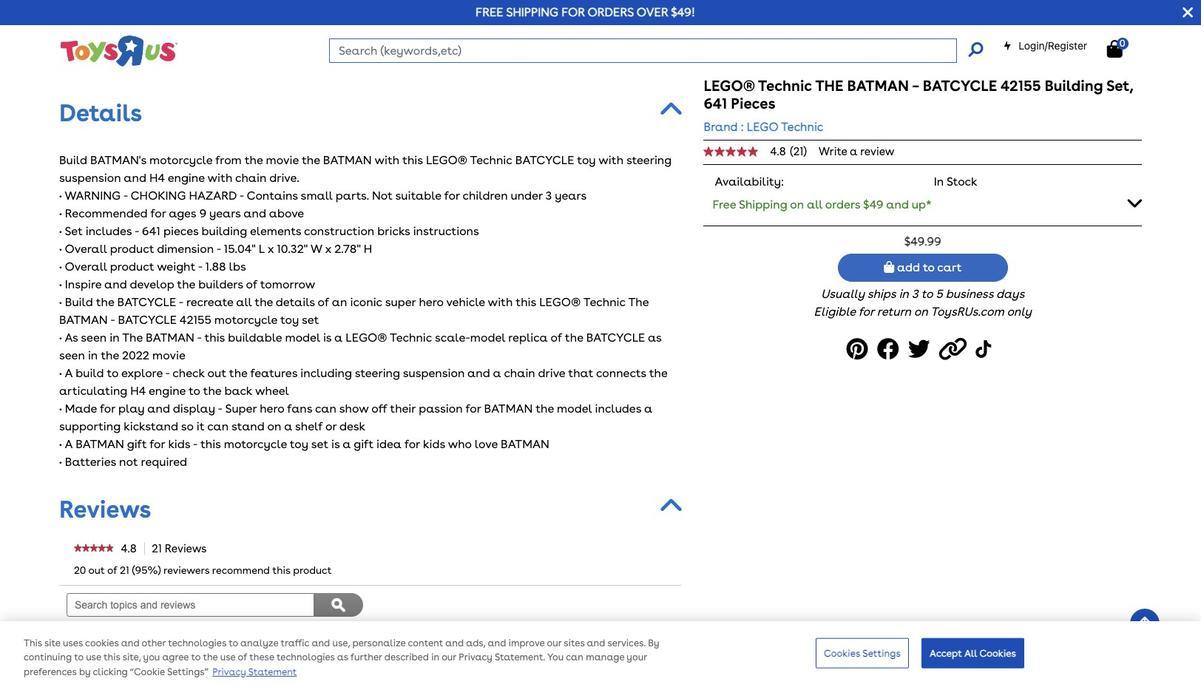 Task type: vqa. For each thing, say whether or not it's contained in the screenshot.
"Personalize"
yes



Task type: locate. For each thing, give the bounding box(es) containing it.
model down details
[[285, 331, 320, 345]]

share lego® technic the batman – batcycle 42155 building set, 641 pieces on facebook image
[[877, 333, 904, 366]]

1 vertical spatial suspension
[[403, 366, 465, 380]]

lego® down iconic
[[346, 331, 387, 345]]

4.8 for 4.8 (21)
[[770, 145, 786, 158]]

0 vertical spatial 21
[[152, 542, 162, 555]]

this up replica
[[516, 295, 536, 309]]

1 horizontal spatial hero
[[419, 295, 444, 309]]

2 horizontal spatial can
[[566, 652, 584, 664]]

drive.
[[269, 171, 299, 185]]

can
[[315, 402, 337, 416], [207, 419, 229, 433], [566, 652, 584, 664]]

an
[[332, 295, 347, 309]]

features
[[250, 366, 298, 380]]

1 horizontal spatial as
[[648, 331, 662, 345]]

1 horizontal spatial suspension
[[403, 366, 465, 380]]

free shipping on all orders $49 and up* button
[[704, 188, 1142, 220]]

for down articulating
[[100, 402, 115, 416]]

improve
[[509, 638, 545, 649]]

0 vertical spatial 3
[[546, 189, 552, 203]]

641 left pieces
[[142, 224, 160, 238]]

641 up brand
[[704, 95, 727, 112]]

on right "shipping"
[[790, 198, 804, 212]]

shopping bag image
[[90, 17, 100, 29], [412, 17, 423, 29], [1107, 40, 1123, 58]]

1 horizontal spatial x
[[325, 242, 331, 256]]

2.78"
[[334, 242, 361, 256]]

settings
[[863, 648, 901, 659]]

reviews down batteries
[[59, 495, 151, 524]]

login/register
[[1019, 39, 1087, 52]]

11 • from the top
[[59, 437, 62, 451]]

1 vertical spatial overall
[[65, 260, 107, 274]]

this inside this site uses cookies and other technologies to analyze traffic and use, personalize content and ads, and improve our sites and services. by continuing to use this site, you agree to the use of these technologies as further described in our privacy statement. you can manage your preferences by clicking "cookie settings"
[[104, 652, 120, 664]]

1 vertical spatial out
[[88, 564, 105, 576]]

suspension up passion
[[403, 366, 465, 380]]

lego® up suitable
[[426, 153, 467, 167]]

only
[[1007, 305, 1032, 319]]

on inside dropdown button
[[790, 198, 804, 212]]

orders
[[588, 5, 634, 19]]

technic up children
[[470, 153, 512, 167]]

the up 2022
[[122, 331, 143, 345]]

Search topics and reviews search region search field
[[59, 586, 370, 625]]

4.8 up (95%)
[[121, 542, 137, 555]]

1 cookies from the left
[[824, 648, 860, 659]]

1 x from the left
[[268, 242, 274, 256]]

1 vertical spatial 42155
[[180, 313, 211, 327]]

fans
[[287, 402, 312, 416]]

1 horizontal spatial can
[[315, 402, 337, 416]]

1 horizontal spatial chain
[[504, 366, 535, 380]]

seen right as
[[81, 331, 107, 345]]

connects
[[596, 366, 646, 380]]

and inside dropdown button
[[886, 198, 909, 212]]

20
[[74, 564, 86, 576]]

0 horizontal spatial all
[[236, 295, 252, 309]]

batcycle inside lego® technic the batman – batcycle 42155 building set, 641 pieces brand : lego technic
[[923, 77, 998, 95]]

buildable
[[228, 331, 282, 345]]

for inside usually ships in 3 to 5 business days eligible for return on toysrus.com only
[[859, 305, 874, 319]]

kids
[[168, 437, 190, 451], [423, 437, 445, 451]]

1 vertical spatial 4.8
[[121, 542, 137, 555]]

the up the settings"
[[203, 652, 218, 664]]

write a review
[[819, 145, 895, 158]]

suitable
[[395, 189, 442, 203]]

2 cookies from the left
[[980, 648, 1016, 659]]

1 vertical spatial 3
[[912, 287, 918, 301]]

1 vertical spatial product
[[110, 260, 154, 274]]

technologies up agree
[[168, 638, 226, 649]]

shipping
[[506, 5, 559, 19]]

years
[[555, 189, 587, 203], [209, 206, 241, 220]]

2 horizontal spatial model
[[557, 402, 592, 416]]

1 vertical spatial the
[[122, 331, 143, 345]]

(21)
[[790, 145, 807, 158]]

1 horizontal spatial on
[[790, 198, 804, 212]]

privacy
[[459, 652, 493, 664], [212, 667, 246, 678]]

brand
[[704, 120, 738, 134]]

0 horizontal spatial technologies
[[168, 638, 226, 649]]

1 vertical spatial includes
[[595, 402, 641, 416]]

shopping bag image up set,
[[1107, 40, 1123, 58]]

this right recommend
[[272, 564, 290, 576]]

$49!
[[671, 5, 696, 19]]

0 horizontal spatial can
[[207, 419, 229, 433]]

$49.99
[[904, 234, 942, 248]]

in up build
[[88, 348, 98, 362]]

1 use from the left
[[86, 652, 101, 664]]

engine up hazard
[[168, 171, 205, 185]]

of right 20
[[107, 564, 117, 576]]

details
[[59, 98, 142, 127]]

42155 inside lego® technic the batman – batcycle 42155 building set, 641 pieces brand : lego technic
[[1001, 77, 1041, 95]]

build batman's motorcycle from the movie the batman with this lego® technic batcycle toy with steering suspension and h4 engine with chain drive. • warning - choking hazard - contains small parts. not suitable for children under 3 years • recommended for ages 9 years and above • set includes - 641 pieces building elements construction bricks instructions • overall product dimension - 15.04" l x 10.32" w x 2.78" h • overall product weight - 1.88 lbs • inspire and develop the builders of tomorrow • build the batcycle - recreate all the details of an iconic super hero vehicle with this lego® technic the batman - batcycle 42155 motorcycle toy set • as seen in the batman - this buildable model is a lego® technic scale-model replica of the batcycle as seen in the 2022 movie • a build to explore - check out the features including steering suspension and a chain drive that connects the articulating h4 engine to the back wheel • made for play and display - super hero fans can show off their passion for batman the model includes a supporting kickstand so it can stand on a shelf or desk • a batman gift for kids - this motorcycle toy set is a gift idea for kids who love batman • batteries not required
[[59, 153, 672, 469]]

overall down set
[[65, 242, 107, 256]]

1 horizontal spatial the
[[628, 295, 649, 309]]

Enter Keyword or Item No. search field
[[329, 38, 957, 63]]

warning
[[65, 189, 121, 203]]

privacy down ads,
[[459, 652, 493, 664]]

1 vertical spatial our
[[442, 652, 456, 664]]

batteries
[[65, 455, 116, 469]]

1 horizontal spatial kids
[[423, 437, 445, 451]]

includes down connects on the bottom of page
[[595, 402, 641, 416]]

x right w
[[325, 242, 331, 256]]

can right it
[[207, 419, 229, 433]]

1 vertical spatial 641
[[142, 224, 160, 238]]

set,
[[1107, 77, 1133, 95]]

build down inspire
[[65, 295, 93, 309]]

0 vertical spatial build
[[59, 153, 87, 167]]

as
[[648, 331, 662, 345], [337, 652, 348, 664]]

0 vertical spatial privacy
[[459, 652, 493, 664]]

0 vertical spatial on
[[790, 198, 804, 212]]

0 horizontal spatial cookies
[[824, 648, 860, 659]]

and down 'scale-'
[[468, 366, 490, 380]]

4.8 (21)
[[770, 145, 807, 158]]

1 horizontal spatial technologies
[[277, 652, 335, 664]]

out right 20
[[88, 564, 105, 576]]

and right inspire
[[104, 277, 127, 291]]

motorcycle
[[149, 153, 212, 167], [214, 313, 277, 327], [224, 437, 287, 451]]

toys r us image
[[59, 34, 178, 68]]

2 vertical spatial can
[[566, 652, 584, 664]]

on inside usually ships in 3 to 5 business days eligible for return on toysrus.com only
[[914, 305, 928, 319]]

42155 down login/register button
[[1001, 77, 1041, 95]]

the down the tomorrow
[[255, 295, 273, 309]]

0 vertical spatial as
[[648, 331, 662, 345]]

0 vertical spatial 641
[[704, 95, 727, 112]]

usually
[[821, 287, 865, 301]]

instructions
[[413, 224, 479, 238]]

2 • from the top
[[59, 206, 62, 220]]

1 horizontal spatial steering
[[626, 153, 672, 167]]

details
[[276, 295, 315, 309]]

in down content
[[431, 652, 439, 664]]

can up the or
[[315, 402, 337, 416]]

0 vertical spatial toy
[[577, 153, 596, 167]]

kids left the who
[[423, 437, 445, 451]]

a left shelf
[[284, 419, 292, 433]]

iconic
[[350, 295, 382, 309]]

as inside build batman's motorcycle from the movie the batman with this lego® technic batcycle toy with steering suspension and h4 engine with chain drive. • warning - choking hazard - contains small parts. not suitable for children under 3 years • recommended for ages 9 years and above • set includes - 641 pieces building elements construction bricks instructions • overall product dimension - 15.04" l x 10.32" w x 2.78" h • overall product weight - 1.88 lbs • inspire and develop the builders of tomorrow • build the batcycle - recreate all the details of an iconic super hero vehicle with this lego® technic the batman - batcycle 42155 motorcycle toy set • as seen in the batman - this buildable model is a lego® technic scale-model replica of the batcycle as seen in the 2022 movie • a build to explore - check out the features including steering suspension and a chain drive that connects the articulating h4 engine to the back wheel • made for play and display - super hero fans can show off their passion for batman the model includes a supporting kickstand so it can stand on a shelf or desk • a batman gift for kids - this motorcycle toy set is a gift idea for kids who love batman • batteries not required
[[648, 331, 662, 345]]

the down 'drive' at the left bottom of page
[[536, 402, 554, 416]]

is up including
[[323, 331, 332, 345]]

0 horizontal spatial our
[[442, 652, 456, 664]]

motorcycle up buildable
[[214, 313, 277, 327]]

all left "orders"
[[807, 198, 823, 212]]

0
[[1120, 38, 1126, 49]]

write
[[819, 145, 847, 158]]

the up connects on the bottom of page
[[628, 295, 649, 309]]

chain left 'drive' at the left bottom of page
[[504, 366, 535, 380]]

is down the or
[[331, 437, 340, 451]]

2 gift from the left
[[354, 437, 374, 451]]

on right return
[[914, 305, 928, 319]]

all inside build batman's motorcycle from the movie the batman with this lego® technic batcycle toy with steering suspension and h4 engine with chain drive. • warning - choking hazard - contains small parts. not suitable for children under 3 years • recommended for ages 9 years and above • set includes - 641 pieces building elements construction bricks instructions • overall product dimension - 15.04" l x 10.32" w x 2.78" h • overall product weight - 1.88 lbs • inspire and develop the builders of tomorrow • build the batcycle - recreate all the details of an iconic super hero vehicle with this lego® technic the batman - batcycle 42155 motorcycle toy set • as seen in the batman - this buildable model is a lego® technic scale-model replica of the batcycle as seen in the 2022 movie • a build to explore - check out the features including steering suspension and a chain drive that connects the articulating h4 engine to the back wheel • made for play and display - super hero fans can show off their passion for batman the model includes a supporting kickstand so it can stand on a shelf or desk • a batman gift for kids - this motorcycle toy set is a gift idea for kids who love batman • batteries not required
[[236, 295, 252, 309]]

3 left 5
[[912, 287, 918, 301]]

1 horizontal spatial 641
[[704, 95, 727, 112]]

0 vertical spatial engine
[[168, 171, 205, 185]]

x right l at the left
[[268, 242, 274, 256]]

l
[[259, 242, 265, 256]]

0 horizontal spatial gift
[[127, 437, 147, 451]]

of inside this site uses cookies and other technologies to analyze traffic and use, personalize content and ads, and improve our sites and services. by continuing to use this site, you agree to the use of these technologies as further described in our privacy statement. you can manage your preferences by clicking "cookie settings"
[[238, 652, 247, 664]]

on
[[790, 198, 804, 212], [914, 305, 928, 319], [267, 419, 281, 433]]

accept all cookies
[[930, 648, 1016, 659]]

product
[[110, 242, 154, 256], [110, 260, 154, 274], [293, 564, 332, 576]]

cookies
[[824, 648, 860, 659], [980, 648, 1016, 659]]

0 vertical spatial includes
[[86, 224, 132, 238]]

our down content
[[442, 652, 456, 664]]

0 horizontal spatial steering
[[355, 366, 400, 380]]

2022
[[122, 348, 149, 362]]

lego® inside lego® technic the batman – batcycle 42155 building set, 641 pieces brand : lego technic
[[704, 77, 755, 95]]

batman up the parts.
[[323, 153, 372, 167]]

and left up*
[[886, 198, 909, 212]]

1 • from the top
[[59, 189, 62, 203]]

business
[[946, 287, 994, 301]]

hazard
[[189, 189, 237, 203]]

3 inside build batman's motorcycle from the movie the batman with this lego® technic batcycle toy with steering suspension and h4 engine with chain drive. • warning - choking hazard - contains small parts. not suitable for children under 3 years • recommended for ages 9 years and above • set includes - 641 pieces building elements construction bricks instructions • overall product dimension - 15.04" l x 10.32" w x 2.78" h • overall product weight - 1.88 lbs • inspire and develop the builders of tomorrow • build the batcycle - recreate all the details of an iconic super hero vehicle with this lego® technic the batman - batcycle 42155 motorcycle toy set • as seen in the batman - this buildable model is a lego® technic scale-model replica of the batcycle as seen in the 2022 movie • a build to explore - check out the features including steering suspension and a chain drive that connects the articulating h4 engine to the back wheel • made for play and display - super hero fans can show off their passion for batman the model includes a supporting kickstand so it can stand on a shelf or desk • a batman gift for kids - this motorcycle toy set is a gift idea for kids who love batman • batteries not required
[[546, 189, 552, 203]]

overall
[[65, 242, 107, 256], [65, 260, 107, 274]]

–
[[912, 77, 919, 95]]

1 horizontal spatial movie
[[266, 153, 299, 167]]

1 vertical spatial toy
[[280, 313, 299, 327]]

to
[[129, 16, 140, 30], [290, 16, 302, 30], [451, 16, 463, 30], [613, 16, 624, 30], [923, 261, 935, 275], [921, 287, 933, 301], [107, 366, 118, 380], [189, 384, 200, 398], [229, 638, 238, 649], [74, 652, 84, 664], [191, 652, 201, 664]]

close button image
[[1183, 4, 1193, 21]]

2 use from the left
[[220, 652, 236, 664]]

15.04"
[[224, 242, 256, 256]]

who
[[448, 437, 472, 451]]

other
[[142, 638, 166, 649]]

steering
[[626, 153, 672, 167], [355, 366, 400, 380]]

free
[[713, 198, 736, 212]]

construction
[[304, 224, 375, 238]]

2 horizontal spatial shopping bag image
[[1107, 40, 1123, 58]]

the
[[628, 295, 649, 309], [122, 331, 143, 345]]

and left ads,
[[446, 638, 464, 649]]

so
[[181, 419, 194, 433]]

3 • from the top
[[59, 224, 62, 238]]

1 gift from the left
[[127, 437, 147, 451]]

in up return
[[899, 287, 909, 301]]

and left use,
[[312, 638, 330, 649]]

as
[[65, 331, 78, 345]]

2 horizontal spatial on
[[914, 305, 928, 319]]

0 horizontal spatial 42155
[[180, 313, 211, 327]]

wheel
[[255, 384, 289, 398]]

seen down as
[[59, 348, 85, 362]]

1 horizontal spatial out
[[207, 366, 226, 380]]

0 horizontal spatial kids
[[168, 437, 190, 451]]

3 inside usually ships in 3 to 5 business days eligible for return on toysrus.com only
[[912, 287, 918, 301]]

orders
[[825, 198, 861, 212]]

eligible
[[814, 305, 856, 319]]

hero right the super
[[419, 295, 444, 309]]

free shipping for orders over $49! link
[[476, 5, 696, 19]]

all
[[807, 198, 823, 212], [236, 295, 252, 309]]

services.
[[608, 638, 646, 649]]

their
[[390, 402, 416, 416]]

set down details
[[302, 313, 319, 327]]

set down shelf
[[311, 437, 328, 451]]

0 horizontal spatial on
[[267, 419, 281, 433]]

0 vertical spatial set
[[302, 313, 319, 327]]

0 horizontal spatial shopping bag image
[[90, 17, 100, 29]]

Search topics and reviews text field
[[67, 594, 314, 617]]

movie up drive.
[[266, 153, 299, 167]]

batman right love
[[501, 437, 550, 451]]

2 x from the left
[[325, 242, 331, 256]]

as inside this site uses cookies and other technologies to analyze traffic and use, personalize content and ads, and improve our sites and services. by continuing to use this site, you agree to the use of these technologies as further described in our privacy statement. you can manage your preferences by clicking "cookie settings"
[[337, 652, 348, 664]]

1 vertical spatial privacy
[[212, 667, 246, 678]]

of left an
[[318, 295, 329, 309]]

1 horizontal spatial gift
[[354, 437, 374, 451]]

4.8 left (21)
[[770, 145, 786, 158]]

use up rating
[[86, 652, 101, 664]]

641 inside build batman's motorcycle from the movie the batman with this lego® technic batcycle toy with steering suspension and h4 engine with chain drive. • warning - choking hazard - contains small parts. not suitable for children under 3 years • recommended for ages 9 years and above • set includes - 641 pieces building elements construction bricks instructions • overall product dimension - 15.04" l x 10.32" w x 2.78" h • overall product weight - 1.88 lbs • inspire and develop the builders of tomorrow • build the batcycle - recreate all the details of an iconic super hero vehicle with this lego® technic the batman - batcycle 42155 motorcycle toy set • as seen in the batman - this buildable model is a lego® technic scale-model replica of the batcycle as seen in the 2022 movie • a build to explore - check out the features including steering suspension and a chain drive that connects the articulating h4 engine to the back wheel • made for play and display - super hero fans can show off their passion for batman the model includes a supporting kickstand so it can stand on a shelf or desk • a batman gift for kids - this motorcycle toy set is a gift idea for kids who love batman • batteries not required
[[142, 224, 160, 238]]

x
[[268, 242, 274, 256], [325, 242, 331, 256]]

includes down recommended
[[86, 224, 132, 238]]

review
[[861, 145, 895, 158]]

technic left the
[[758, 77, 812, 95]]

0 vertical spatial overall
[[65, 242, 107, 256]]

7 • from the top
[[59, 295, 62, 309]]

21 up (95%)
[[152, 542, 162, 555]]

42155 down "recreate"
[[180, 313, 211, 327]]

0 horizontal spatial reviews
[[59, 495, 151, 524]]

chain up contains
[[235, 171, 267, 185]]

0 horizontal spatial use
[[86, 652, 101, 664]]

years up building
[[209, 206, 241, 220]]

that
[[568, 366, 593, 380]]

for
[[562, 5, 585, 19]]

of up privacy statement link at the left bottom of page
[[238, 652, 247, 664]]

2 overall from the top
[[65, 260, 107, 274]]

create a pinterest pin for lego® technic the batman – batcycle 42155 building set, 641 pieces image
[[847, 333, 873, 366]]

1 horizontal spatial 3
[[912, 287, 918, 301]]

batman up 2022
[[146, 331, 194, 345]]

1 vertical spatial h4
[[130, 384, 146, 398]]

1 horizontal spatial our
[[547, 638, 562, 649]]

0 vertical spatial all
[[807, 198, 823, 212]]

a down connects on the bottom of page
[[644, 402, 653, 416]]

None search field
[[329, 38, 983, 63]]

shopping bag image
[[251, 17, 261, 29], [574, 17, 584, 29], [884, 261, 895, 273]]

add for the rightmost shopping bag image
[[897, 261, 920, 275]]

the right from
[[245, 153, 263, 167]]

and up 'kickstand'
[[147, 402, 170, 416]]

0 vertical spatial 42155
[[1001, 77, 1041, 95]]

21 left (95%)
[[120, 564, 129, 576]]

use
[[86, 652, 101, 664], [220, 652, 236, 664]]

the
[[816, 77, 844, 95]]

privacy statement link
[[212, 667, 297, 678]]

technic
[[758, 77, 812, 95], [781, 120, 824, 134], [470, 153, 512, 167], [583, 295, 626, 309], [390, 331, 432, 345]]

shopping bag image inside 0 link
[[1107, 40, 1123, 58]]

0 vertical spatial reviews
[[59, 495, 151, 524]]

2 vertical spatial on
[[267, 419, 281, 433]]

engine
[[168, 171, 205, 185], [149, 384, 186, 398]]

play
[[118, 402, 145, 416]]

all inside dropdown button
[[807, 198, 823, 212]]

kids down so at the left
[[168, 437, 190, 451]]

add to cart for the rightmost shopping bag image
[[895, 261, 962, 275]]

use up privacy statement link at the left bottom of page
[[220, 652, 236, 664]]

1 horizontal spatial includes
[[595, 402, 641, 416]]

cookies inside button
[[824, 648, 860, 659]]

build up warning
[[59, 153, 87, 167]]

0 horizontal spatial x
[[268, 242, 274, 256]]

can inside this site uses cookies and other technologies to analyze traffic and use, personalize content and ads, and improve our sites and services. by continuing to use this site, you agree to the use of these technologies as further described in our privacy statement. you can manage your preferences by clicking "cookie settings"
[[566, 652, 584, 664]]

our up you
[[547, 638, 562, 649]]

0 vertical spatial years
[[555, 189, 587, 203]]

1 kids from the left
[[168, 437, 190, 451]]

add for middle shopping bag icon
[[425, 16, 448, 30]]

h4 up choking
[[149, 171, 165, 185]]

0 vertical spatial a
[[65, 366, 73, 380]]

1 vertical spatial seen
[[59, 348, 85, 362]]

movie up check
[[152, 348, 186, 362]]

0 horizontal spatial 641
[[142, 224, 160, 238]]

-
[[123, 189, 128, 203], [240, 189, 244, 203], [135, 224, 139, 238], [217, 242, 221, 256], [198, 260, 203, 274], [179, 295, 183, 309], [110, 313, 115, 327], [197, 331, 202, 345], [165, 366, 170, 380], [218, 402, 222, 416], [193, 437, 197, 451]]

preferences
[[24, 667, 77, 678]]

0 vertical spatial h4
[[149, 171, 165, 185]]



Task type: describe. For each thing, give the bounding box(es) containing it.
w
[[311, 242, 322, 256]]

further
[[351, 652, 382, 664]]

it
[[197, 419, 205, 433]]

9 • from the top
[[59, 366, 62, 380]]

in
[[934, 175, 944, 189]]

0 horizontal spatial model
[[285, 331, 320, 345]]

elements
[[250, 224, 301, 238]]

1 horizontal spatial years
[[555, 189, 587, 203]]

0 horizontal spatial years
[[209, 206, 241, 220]]

passion
[[419, 402, 463, 416]]

ads,
[[466, 638, 486, 649]]

explore
[[121, 366, 163, 380]]

lego® up replica
[[539, 295, 581, 309]]

continuing
[[24, 652, 72, 664]]

accept all cookies button
[[922, 638, 1025, 669]]

1 horizontal spatial h4
[[149, 171, 165, 185]]

and down "batman's" on the left top
[[124, 171, 146, 185]]

days
[[996, 287, 1025, 301]]

0 horizontal spatial movie
[[152, 348, 186, 362]]

0 horizontal spatial privacy
[[212, 667, 246, 678]]

0 horizontal spatial shopping bag image
[[251, 17, 261, 29]]

add to cart for the leftmost shopping bag icon
[[100, 16, 168, 30]]

brand : lego technic link
[[704, 118, 824, 136]]

a right write
[[850, 145, 858, 158]]

rating snapshot
[[74, 667, 156, 679]]

back
[[224, 384, 252, 398]]

1 vertical spatial 21
[[120, 564, 129, 576]]

over
[[637, 5, 668, 19]]

off
[[372, 402, 387, 416]]

0 vertical spatial seen
[[81, 331, 107, 345]]

vehicle
[[446, 295, 485, 309]]

free
[[476, 5, 504, 19]]

1 horizontal spatial 21
[[152, 542, 162, 555]]

the up back
[[229, 366, 248, 380]]

this down it
[[200, 437, 221, 451]]

2 vertical spatial toy
[[290, 437, 309, 451]]

for left children
[[444, 189, 460, 203]]

and up manage
[[587, 638, 605, 649]]

1 vertical spatial reviews
[[165, 542, 207, 555]]

in inside usually ships in 3 to 5 business days eligible for return on toysrus.com only
[[899, 287, 909, 301]]

0 vertical spatial hero
[[419, 295, 444, 309]]

21 reviews
[[152, 542, 207, 555]]

1 vertical spatial set
[[311, 437, 328, 451]]

availability:
[[715, 175, 784, 189]]

idea
[[377, 437, 402, 451]]

the up display at the bottom left of the page
[[203, 384, 221, 398]]

ages
[[169, 206, 196, 220]]

for down 'kickstand'
[[150, 437, 165, 451]]

9
[[199, 206, 206, 220]]

1 overall from the top
[[65, 242, 107, 256]]

agree
[[162, 652, 189, 664]]

0 horizontal spatial h4
[[130, 384, 146, 398]]

the left 2022
[[101, 348, 119, 362]]

add for the leftmost shopping bag icon
[[103, 16, 126, 30]]

:
[[741, 120, 744, 134]]

of down lbs
[[246, 277, 257, 291]]

all
[[965, 648, 977, 659]]

this site uses cookies and other technologies to analyze traffic and use, personalize content and ads, and improve our sites and services. by continuing to use this site, you agree to the use of these technologies as further described in our privacy statement. you can manage your preferences by clicking "cookie settings"
[[24, 638, 660, 678]]

in right as
[[110, 331, 120, 345]]

a down desk
[[343, 437, 351, 451]]

641 inside lego® technic the batman – batcycle 42155 building set, 641 pieces brand : lego technic
[[704, 95, 727, 112]]

replica
[[508, 331, 548, 345]]

0 vertical spatial can
[[315, 402, 337, 416]]

show
[[339, 402, 369, 416]]

stock
[[947, 175, 978, 189]]

0 vertical spatial our
[[547, 638, 562, 649]]

4 • from the top
[[59, 242, 62, 256]]

privacy statement
[[212, 667, 297, 678]]

you
[[547, 652, 564, 664]]

not
[[119, 455, 138, 469]]

usually ships in 3 to 5 business days eligible for return on toysrus.com only
[[814, 287, 1032, 319]]

for right passion
[[466, 402, 481, 416]]

0 horizontal spatial out
[[88, 564, 105, 576]]

12 • from the top
[[59, 455, 62, 469]]

out inside build batman's motorcycle from the movie the batman with this lego® technic batcycle toy with steering suspension and h4 engine with chain drive. • warning - choking hazard - contains small parts. not suitable for children under 3 years • recommended for ages 9 years and above • set includes - 641 pieces building elements construction bricks instructions • overall product dimension - 15.04" l x 10.32" w x 2.78" h • overall product weight - 1.88 lbs • inspire and develop the builders of tomorrow • build the batcycle - recreate all the details of an iconic super hero vehicle with this lego® technic the batman - batcycle 42155 motorcycle toy set • as seen in the batman - this buildable model is a lego® technic scale-model replica of the batcycle as seen in the 2022 movie • a build to explore - check out the features including steering suspension and a chain drive that connects the articulating h4 engine to the back wheel • made for play and display - super hero fans can show off their passion for batman the model includes a supporting kickstand so it can stand on a shelf or desk • a batman gift for kids - this motorcycle toy set is a gift idea for kids who love batman • batteries not required
[[207, 366, 226, 380]]

sites
[[564, 638, 585, 649]]

in inside this site uses cookies and other technologies to analyze traffic and use, personalize content and ads, and improve our sites and services. by continuing to use this site, you agree to the use of these technologies as further described in our privacy statement. you can manage your preferences by clicking "cookie settings"
[[431, 652, 439, 664]]

1 a from the top
[[65, 366, 73, 380]]

scale-
[[435, 331, 470, 345]]

the up the small at the top left of the page
[[302, 153, 320, 167]]

display
[[173, 402, 215, 416]]

5 • from the top
[[59, 260, 62, 274]]

super
[[385, 295, 416, 309]]

1 vertical spatial chain
[[504, 366, 535, 380]]

drive
[[538, 366, 565, 380]]

42155 inside build batman's motorcycle from the movie the batman with this lego® technic batcycle toy with steering suspension and h4 engine with chain drive. • warning - choking hazard - contains small parts. not suitable for children under 3 years • recommended for ages 9 years and above • set includes - 641 pieces building elements construction bricks instructions • overall product dimension - 15.04" l x 10.32" w x 2.78" h • overall product weight - 1.88 lbs • inspire and develop the builders of tomorrow • build the batcycle - recreate all the details of an iconic super hero vehicle with this lego® technic the batman - batcycle 42155 motorcycle toy set • as seen in the batman - this buildable model is a lego® technic scale-model replica of the batcycle as seen in the 2022 movie • a build to explore - check out the features including steering suspension and a chain drive that connects the articulating h4 engine to the back wheel • made for play and display - super hero fans can show off their passion for batman the model includes a supporting kickstand so it can stand on a shelf or desk • a batman gift for kids - this motorcycle toy set is a gift idea for kids who love batman • batteries not required
[[180, 313, 211, 327]]

4.8 for 4.8
[[121, 542, 137, 555]]

statement.
[[495, 652, 545, 664]]

batman's
[[90, 153, 146, 167]]

a down an
[[334, 331, 343, 345]]

0 horizontal spatial suspension
[[59, 171, 121, 185]]

by
[[648, 638, 660, 649]]

add to cart for the middle shopping bag image
[[584, 16, 651, 30]]

0 horizontal spatial the
[[122, 331, 143, 345]]

copy a link to lego® technic the batman – batcycle 42155 building set, 641 pieces image
[[939, 333, 971, 366]]

1 horizontal spatial model
[[470, 331, 505, 345]]

rating
[[74, 667, 107, 679]]

small
[[301, 189, 333, 203]]

above
[[269, 206, 304, 220]]

0 vertical spatial the
[[628, 295, 649, 309]]

of right replica
[[551, 331, 562, 345]]

including
[[301, 366, 352, 380]]

children
[[463, 189, 508, 203]]

2 horizontal spatial shopping bag image
[[884, 261, 895, 273]]

ϙ
[[332, 598, 345, 612]]

1 horizontal spatial shopping bag image
[[574, 17, 584, 29]]

technic up (21)
[[781, 120, 824, 134]]

build
[[76, 366, 104, 380]]

this
[[24, 638, 42, 649]]

"cookie
[[130, 667, 165, 678]]

the down inspire
[[96, 295, 114, 309]]

2 a from the top
[[65, 437, 73, 451]]

or
[[325, 419, 337, 433]]

supporting
[[59, 419, 121, 433]]

by
[[79, 667, 91, 678]]

0 vertical spatial product
[[110, 242, 154, 256]]

kickstand
[[124, 419, 178, 433]]

building
[[202, 224, 247, 238]]

add to cart for leftmost shopping bag image
[[261, 16, 329, 30]]

1 horizontal spatial shopping bag image
[[412, 17, 423, 29]]

pieces
[[731, 95, 776, 112]]

site,
[[123, 652, 141, 664]]

2 vertical spatial motorcycle
[[224, 437, 287, 451]]

0 link
[[1107, 38, 1138, 58]]

ships
[[867, 287, 896, 301]]

batman inside lego® technic the batman – batcycle 42155 building set, 641 pieces brand : lego technic
[[847, 77, 909, 95]]

shipping
[[739, 198, 788, 212]]

and down contains
[[244, 206, 266, 220]]

0 vertical spatial motorcycle
[[149, 153, 212, 167]]

2 kids from the left
[[423, 437, 445, 451]]

1.88
[[205, 260, 226, 274]]

and up 'site,'
[[121, 638, 139, 649]]

to inside usually ships in 3 to 5 business days eligible for return on toysrus.com only
[[921, 287, 933, 301]]

desk
[[339, 419, 365, 433]]

the down weight
[[177, 277, 195, 291]]

your
[[627, 652, 647, 664]]

10 • from the top
[[59, 402, 62, 416]]

8 • from the top
[[59, 331, 62, 345]]

a left 'drive' at the left bottom of page
[[493, 366, 501, 380]]

cookies settings button
[[816, 638, 909, 669]]

this up suitable
[[403, 153, 423, 167]]

1 vertical spatial can
[[207, 419, 229, 433]]

technic up connects on the bottom of page
[[583, 295, 626, 309]]

(95%)
[[132, 564, 161, 576]]

content
[[408, 638, 443, 649]]

manage
[[586, 652, 625, 664]]

2 vertical spatial product
[[293, 564, 332, 576]]

cookies inside button
[[980, 648, 1016, 659]]

articulating
[[59, 384, 127, 398]]

in stock
[[934, 175, 978, 189]]

batman up as
[[59, 313, 108, 327]]

details link
[[59, 98, 142, 127]]

on inside build batman's motorcycle from the movie the batman with this lego® technic batcycle toy with steering suspension and h4 engine with chain drive. • warning - choking hazard - contains small parts. not suitable for children under 3 years • recommended for ages 9 years and above • set includes - 641 pieces building elements construction bricks instructions • overall product dimension - 15.04" l x 10.32" w x 2.78" h • overall product weight - 1.88 lbs • inspire and develop the builders of tomorrow • build the batcycle - recreate all the details of an iconic super hero vehicle with this lego® technic the batman - batcycle 42155 motorcycle toy set • as seen in the batman - this buildable model is a lego® technic scale-model replica of the batcycle as seen in the 2022 movie • a build to explore - check out the features including steering suspension and a chain drive that connects the articulating h4 engine to the back wheel • made for play and display - super hero fans can show off their passion for batman the model includes a supporting kickstand so it can stand on a shelf or desk • a batman gift for kids - this motorcycle toy set is a gift idea for kids who love batman • batteries not required
[[267, 419, 281, 433]]

1 vertical spatial build
[[65, 295, 93, 309]]

statement
[[248, 667, 297, 678]]

0 horizontal spatial chain
[[235, 171, 267, 185]]

add for leftmost shopping bag image
[[264, 16, 287, 30]]

pieces
[[163, 224, 199, 238]]

1 vertical spatial hero
[[260, 402, 284, 416]]

batman up batteries
[[76, 437, 124, 451]]

recreate
[[186, 295, 233, 309]]

1 vertical spatial steering
[[355, 366, 400, 380]]

you
[[143, 652, 160, 664]]

for right idea
[[405, 437, 420, 451]]

batman up love
[[484, 402, 533, 416]]

not
[[372, 189, 393, 203]]

add to cart for middle shopping bag icon
[[423, 16, 490, 30]]

the inside this site uses cookies and other technologies to analyze traffic and use, personalize content and ads, and improve our sites and services. by continuing to use this site, you agree to the use of these technologies as further described in our privacy statement. you can manage your preferences by clicking "cookie settings"
[[203, 652, 218, 664]]

0 vertical spatial steering
[[626, 153, 672, 167]]

builders
[[198, 277, 243, 291]]

10.32"
[[277, 242, 308, 256]]

and right ads,
[[488, 638, 506, 649]]

tiktok image
[[976, 333, 995, 366]]

1 vertical spatial motorcycle
[[214, 313, 277, 327]]

required
[[141, 455, 187, 469]]

the up that
[[565, 331, 583, 345]]

1 vertical spatial is
[[331, 437, 340, 451]]

0 vertical spatial movie
[[266, 153, 299, 167]]

privacy inside this site uses cookies and other technologies to analyze traffic and use, personalize content and ads, and improve our sites and services. by continuing to use this site, you agree to the use of these technologies as further described in our privacy statement. you can manage your preferences by clicking "cookie settings"
[[459, 652, 493, 664]]

add for the middle shopping bag image
[[587, 16, 610, 30]]

share a link to lego® technic the batman – batcycle 42155 building set, 641 pieces on twitter image
[[908, 333, 935, 366]]

for down choking
[[150, 206, 166, 220]]

the right connects on the bottom of page
[[649, 366, 668, 380]]

described
[[385, 652, 429, 664]]

this down "recreate"
[[204, 331, 225, 345]]

1 vertical spatial engine
[[149, 384, 186, 398]]

technic down the super
[[390, 331, 432, 345]]

0 vertical spatial is
[[323, 331, 332, 345]]

made
[[65, 402, 97, 416]]

0 horizontal spatial includes
[[86, 224, 132, 238]]

6 • from the top
[[59, 277, 62, 291]]

parts.
[[336, 189, 369, 203]]



